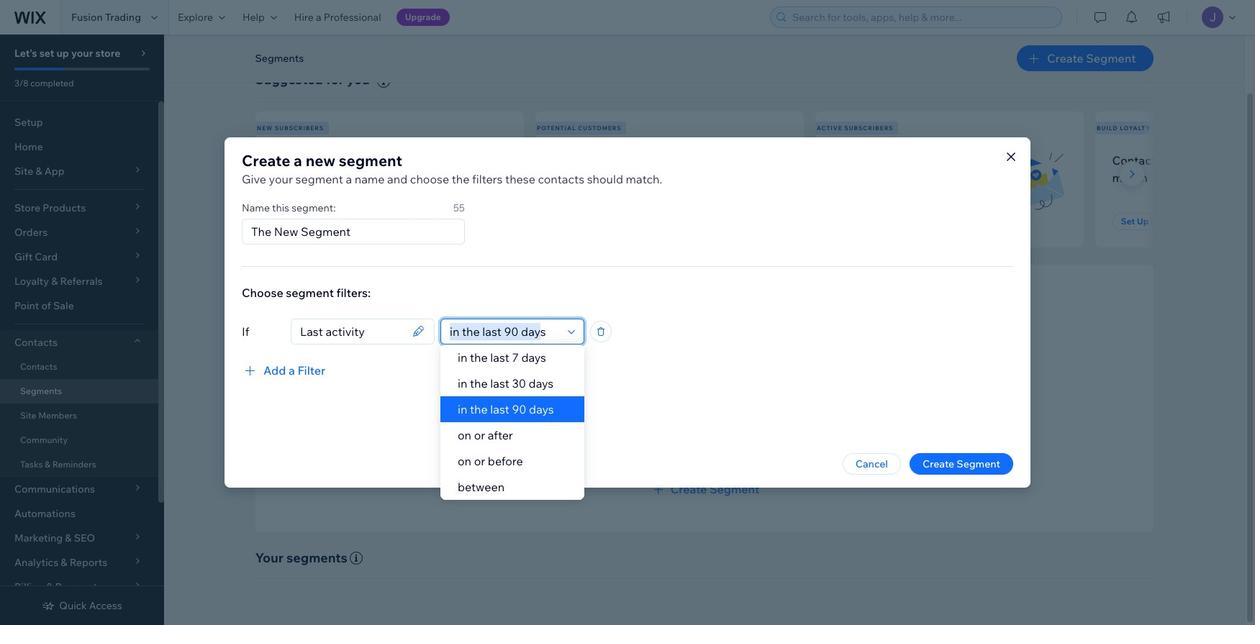 Task type: vqa. For each thing, say whether or not it's contained in the screenshot.
bottommost Product
no



Task type: locate. For each thing, give the bounding box(es) containing it.
help button
[[234, 0, 286, 35]]

purchase
[[637, 170, 687, 185]]

2 last from the top
[[490, 376, 510, 391]]

2 horizontal spatial to
[[732, 427, 742, 440]]

0 horizontal spatial create segment
[[671, 482, 760, 497]]

days for in the last 7 days
[[521, 351, 546, 365]]

days right 90
[[529, 402, 554, 417]]

1 vertical spatial potential
[[552, 153, 601, 168]]

who up the name
[[349, 153, 372, 168]]

the down choose a condition field
[[470, 351, 488, 365]]

1 vertical spatial or
[[474, 454, 485, 469]]

in down choose a condition field
[[458, 351, 467, 365]]

professional
[[324, 11, 381, 24]]

2 vertical spatial contacts
[[20, 361, 57, 372]]

contacts inside create specific groups of contacts that update automatically send personalized email campaigns to drive sales and build trust get to know your high-value customers, potential leads and more
[[681, 407, 722, 420]]

point of sale link
[[0, 294, 158, 318]]

2 vertical spatial days
[[529, 402, 554, 417]]

your left mailing
[[349, 170, 374, 185]]

your down the personalized
[[620, 446, 641, 459]]

in inside option
[[458, 402, 467, 417]]

potential for potential customers who haven't made a purchase yet
[[552, 153, 601, 168]]

or left the after
[[474, 428, 485, 443]]

0 vertical spatial segments
[[255, 52, 304, 65]]

sale
[[53, 299, 74, 312]]

1 subscribers from the left
[[275, 124, 324, 132]]

up
[[297, 216, 309, 227], [1137, 216, 1149, 227]]

completed
[[30, 78, 74, 89]]

contacts link
[[0, 355, 158, 379]]

the inside create a new segment give your segment a name and choose the filters these contacts should match.
[[452, 172, 470, 186]]

build loyalty
[[1097, 124, 1151, 132]]

3 last from the top
[[490, 402, 510, 417]]

customers
[[578, 124, 622, 132], [603, 153, 661, 168]]

None field
[[296, 320, 408, 344]]

days right 7
[[521, 351, 546, 365]]

in
[[458, 351, 467, 365], [458, 376, 467, 391], [458, 402, 467, 417]]

cancel button
[[843, 453, 901, 475]]

on for on or before
[[458, 454, 472, 469]]

list box containing in the last 7 days
[[441, 345, 585, 500]]

1 vertical spatial customers
[[603, 153, 661, 168]]

or left "before" at the left bottom of the page
[[474, 454, 485, 469]]

1 horizontal spatial set up segment button
[[1112, 213, 1197, 230]]

up for 2nd set up segment button from the left
[[1137, 216, 1149, 227]]

customers up match.
[[603, 153, 661, 168]]

0 vertical spatial of
[[41, 299, 51, 312]]

2 set up segment button from the left
[[1112, 213, 1197, 230]]

0 vertical spatial in
[[458, 351, 467, 365]]

0 horizontal spatial and
[[387, 172, 408, 186]]

add a filter
[[263, 364, 326, 378]]

1 horizontal spatial set up segment
[[1121, 216, 1189, 227]]

who up purchase
[[663, 153, 686, 168]]

your
[[71, 47, 93, 60], [349, 170, 374, 185], [269, 172, 293, 186], [620, 446, 641, 459]]

1 on from the top
[[458, 428, 472, 443]]

potential inside potential customers who haven't made a purchase yet
[[552, 153, 601, 168]]

contacts down contacts dropdown button
[[20, 361, 57, 372]]

set up segment button down "contacts with a birthday th"
[[1112, 213, 1197, 230]]

2 set from the left
[[1121, 216, 1135, 227]]

1 vertical spatial days
[[529, 376, 554, 391]]

a right hire
[[316, 11, 322, 24]]

to left drive
[[732, 427, 742, 440]]

1 set from the left
[[281, 216, 295, 227]]

0 vertical spatial to
[[336, 170, 347, 185]]

1 vertical spatial in
[[458, 376, 467, 391]]

to inside new contacts who recently subscribed to your mailing list
[[336, 170, 347, 185]]

mailing
[[376, 170, 416, 185]]

name
[[242, 202, 270, 215]]

in the last 30 days
[[458, 376, 554, 391]]

a right made at the left top of the page
[[628, 170, 634, 185]]

and down 'build'
[[820, 446, 838, 459]]

0 horizontal spatial set up segment button
[[272, 213, 357, 230]]

segments inside button
[[255, 52, 304, 65]]

potential
[[749, 446, 791, 459]]

0 horizontal spatial set
[[281, 216, 295, 227]]

0 horizontal spatial up
[[297, 216, 309, 227]]

1 horizontal spatial segments
[[255, 52, 304, 65]]

new
[[257, 124, 273, 132], [272, 153, 297, 168]]

0 horizontal spatial segments
[[20, 386, 62, 397]]

1 who from the left
[[349, 153, 372, 168]]

recently
[[375, 153, 419, 168]]

th
[[1248, 153, 1255, 168]]

1 horizontal spatial set
[[1121, 216, 1135, 227]]

2 vertical spatial last
[[490, 402, 510, 417]]

0 vertical spatial or
[[474, 428, 485, 443]]

1 set up segment from the left
[[281, 216, 349, 227]]

2 or from the top
[[474, 454, 485, 469]]

contacts inside new contacts who recently subscribed to your mailing list
[[299, 153, 347, 168]]

on or after
[[458, 428, 513, 443]]

and up 'leads'
[[796, 427, 813, 440]]

community
[[20, 435, 68, 446]]

1 vertical spatial create segment
[[923, 458, 1001, 471]]

in the last 90 days
[[458, 402, 554, 417]]

set for 1st set up segment button
[[281, 216, 295, 227]]

new up subscribed
[[272, 153, 297, 168]]

of left sale at the left top of the page
[[41, 299, 51, 312]]

the down in the last 7 days
[[470, 376, 488, 391]]

in for in the last 90 days
[[458, 402, 467, 417]]

0 horizontal spatial to
[[336, 170, 347, 185]]

2 subscribers from the left
[[845, 124, 894, 132]]

in for in the last 30 days
[[458, 376, 467, 391]]

0 vertical spatial contacts
[[1112, 153, 1162, 168]]

get
[[561, 446, 579, 459]]

segment down the new
[[296, 172, 343, 186]]

setup link
[[0, 110, 158, 135]]

subscribers
[[275, 124, 324, 132], [845, 124, 894, 132]]

segments inside sidebar element
[[20, 386, 62, 397]]

contacts up subscribed
[[299, 153, 347, 168]]

days right 30
[[529, 376, 554, 391]]

to right get
[[581, 446, 591, 459]]

create segment button
[[1017, 45, 1154, 71], [910, 453, 1014, 475], [649, 481, 760, 498]]

segments up suggested
[[255, 52, 304, 65]]

0 vertical spatial new
[[257, 124, 273, 132]]

subscribers right 'active'
[[845, 124, 894, 132]]

days for in the last 90 days
[[529, 402, 554, 417]]

sidebar element
[[0, 35, 164, 626]]

set
[[39, 47, 54, 60]]

community link
[[0, 428, 158, 453]]

segments up site members
[[20, 386, 62, 397]]

Choose a condition field
[[446, 320, 564, 344]]

cancel
[[856, 458, 888, 471]]

2 set up segment from the left
[[1121, 216, 1189, 227]]

site members link
[[0, 404, 158, 428]]

1 vertical spatial to
[[732, 427, 742, 440]]

2 horizontal spatial and
[[820, 446, 838, 459]]

segments
[[287, 550, 348, 566]]

0 vertical spatial customers
[[578, 124, 622, 132]]

1 horizontal spatial subscribers
[[845, 124, 894, 132]]

on left the after
[[458, 428, 472, 443]]

hire
[[294, 11, 314, 24]]

0 vertical spatial last
[[490, 351, 510, 365]]

on up between
[[458, 454, 472, 469]]

last left 7
[[490, 351, 510, 365]]

0 vertical spatial days
[[521, 351, 546, 365]]

know
[[593, 446, 618, 459]]

who inside new contacts who recently subscribed to your mailing list
[[349, 153, 372, 168]]

0 vertical spatial create segment button
[[1017, 45, 1154, 71]]

1 vertical spatial segments
[[20, 386, 62, 397]]

your segments
[[255, 550, 348, 566]]

2 vertical spatial contacts
[[681, 407, 722, 420]]

upgrade button
[[396, 9, 450, 26]]

in down in the last 7 days
[[458, 376, 467, 391]]

2 who from the left
[[663, 153, 686, 168]]

the for in the last 7 days
[[470, 351, 488, 365]]

the up on or after
[[470, 402, 488, 417]]

contacts inside dropdown button
[[14, 336, 58, 349]]

1 horizontal spatial to
[[581, 446, 591, 459]]

set up segment down segment: on the left top of page
[[281, 216, 349, 227]]

0 vertical spatial segment
[[339, 151, 402, 170]]

your right up
[[71, 47, 93, 60]]

tasks & reminders link
[[0, 453, 158, 477]]

last
[[490, 351, 510, 365], [490, 376, 510, 391], [490, 402, 510, 417]]

2 up from the left
[[1137, 216, 1149, 227]]

1 vertical spatial of
[[669, 407, 679, 420]]

new for new subscribers
[[257, 124, 273, 132]]

0 horizontal spatial who
[[349, 153, 372, 168]]

55
[[453, 202, 465, 215]]

last left 90
[[490, 402, 510, 417]]

1 horizontal spatial contacts
[[538, 172, 585, 186]]

set up segment button down subscribed
[[272, 213, 357, 230]]

a inside potential customers who haven't made a purchase yet
[[628, 170, 634, 185]]

0 vertical spatial contacts
[[299, 153, 347, 168]]

1 horizontal spatial who
[[663, 153, 686, 168]]

Search for tools, apps, help & more... field
[[788, 7, 1057, 27]]

2 horizontal spatial create segment
[[1047, 51, 1136, 66]]

list box
[[441, 345, 585, 500]]

active subscribers
[[817, 124, 894, 132]]

0 horizontal spatial set up segment
[[281, 216, 349, 227]]

1 vertical spatial create segment button
[[910, 453, 1014, 475]]

of up email
[[669, 407, 679, 420]]

1 horizontal spatial up
[[1137, 216, 1149, 227]]

the
[[452, 172, 470, 186], [470, 351, 488, 365], [470, 376, 488, 391], [470, 402, 488, 417]]

personalized
[[588, 427, 648, 440]]

create segment button for segments
[[1017, 45, 1154, 71]]

upgrade
[[405, 12, 441, 22]]

2 horizontal spatial create segment button
[[1017, 45, 1154, 71]]

last inside option
[[490, 402, 510, 417]]

on for on or after
[[458, 428, 472, 443]]

segment
[[1086, 51, 1136, 66], [311, 216, 349, 227], [1151, 216, 1189, 227], [957, 458, 1001, 471], [710, 482, 760, 497]]

up down "contacts with a birthday th"
[[1137, 216, 1149, 227]]

1 vertical spatial last
[[490, 376, 510, 391]]

build
[[1097, 124, 1118, 132]]

contacts down loyalty at the top of page
[[1112, 153, 1162, 168]]

home link
[[0, 135, 158, 159]]

potential
[[537, 124, 576, 132], [552, 153, 601, 168]]

give
[[242, 172, 266, 186]]

segment left filters:
[[286, 286, 334, 300]]

in for in the last 7 days
[[458, 351, 467, 365]]

choose segment filters:
[[242, 286, 371, 300]]

add a filter button
[[242, 362, 326, 379]]

set up segment down "contacts with a birthday th"
[[1121, 216, 1189, 227]]

and down recently
[[387, 172, 408, 186]]

1 vertical spatial and
[[796, 427, 813, 440]]

members
[[38, 410, 77, 421]]

set
[[281, 216, 295, 227], [1121, 216, 1135, 227]]

your inside create specific groups of contacts that update automatically send personalized email campaigns to drive sales and build trust get to know your high-value customers, potential leads and more
[[620, 446, 641, 459]]

subscribers for active subscribers
[[845, 124, 894, 132]]

with
[[1164, 153, 1188, 168]]

3 in from the top
[[458, 402, 467, 417]]

the inside option
[[470, 402, 488, 417]]

a inside hire a professional link
[[316, 11, 322, 24]]

1 vertical spatial new
[[272, 153, 297, 168]]

0 vertical spatial potential
[[537, 124, 576, 132]]

1 vertical spatial contacts
[[14, 336, 58, 349]]

1 last from the top
[[490, 351, 510, 365]]

0 horizontal spatial subscribers
[[275, 124, 324, 132]]

up down segment: on the left top of page
[[297, 216, 309, 227]]

add
[[263, 364, 286, 378]]

new inside new contacts who recently subscribed to your mailing list
[[272, 153, 297, 168]]

a right the with
[[1190, 153, 1197, 168]]

a left the name
[[346, 172, 352, 186]]

the left "filters"
[[452, 172, 470, 186]]

who for purchase
[[663, 153, 686, 168]]

list
[[252, 111, 1255, 248]]

2 vertical spatial create segment button
[[649, 481, 760, 498]]

days inside in the last 90 days option
[[529, 402, 554, 417]]

segment up the name
[[339, 151, 402, 170]]

if
[[242, 325, 249, 339]]

point
[[14, 299, 39, 312]]

your inside sidebar element
[[71, 47, 93, 60]]

subscribers up the new
[[275, 124, 324, 132]]

in the last 90 days option
[[441, 397, 585, 423]]

quick
[[59, 600, 87, 613]]

1 or from the top
[[474, 428, 485, 443]]

hire a professional
[[294, 11, 381, 24]]

create
[[1047, 51, 1084, 66], [242, 151, 290, 170], [561, 407, 593, 420], [923, 458, 955, 471], [671, 482, 707, 497]]

2 vertical spatial to
[[581, 446, 591, 459]]

subscribers for new subscribers
[[275, 124, 324, 132]]

0 vertical spatial on
[[458, 428, 472, 443]]

7
[[512, 351, 519, 365]]

tasks
[[20, 459, 43, 470]]

suggested
[[255, 71, 323, 88]]

contacts up campaigns
[[681, 407, 722, 420]]

2 vertical spatial and
[[820, 446, 838, 459]]

segments link
[[0, 379, 158, 404]]

last left 30
[[490, 376, 510, 391]]

contacts down point of sale
[[14, 336, 58, 349]]

2 on from the top
[[458, 454, 472, 469]]

last for 30
[[490, 376, 510, 391]]

2 horizontal spatial contacts
[[681, 407, 722, 420]]

tasks & reminders
[[20, 459, 96, 470]]

who inside potential customers who haven't made a purchase yet
[[663, 153, 686, 168]]

1 horizontal spatial create segment button
[[910, 453, 1014, 475]]

of inside create specific groups of contacts that update automatically send personalized email campaigns to drive sales and build trust get to know your high-value customers, potential leads and more
[[669, 407, 679, 420]]

a right add
[[289, 364, 295, 378]]

1 vertical spatial contacts
[[538, 172, 585, 186]]

contacts inside "contacts with a birthday th"
[[1112, 153, 1162, 168]]

0 vertical spatial and
[[387, 172, 408, 186]]

in up on or after
[[458, 402, 467, 417]]

to left the name
[[336, 170, 347, 185]]

your right give
[[269, 172, 293, 186]]

customers inside potential customers who haven't made a purchase yet
[[603, 153, 661, 168]]

1 vertical spatial on
[[458, 454, 472, 469]]

0 horizontal spatial contacts
[[299, 153, 347, 168]]

1 up from the left
[[297, 216, 309, 227]]

up for 1st set up segment button
[[297, 216, 309, 227]]

1 in from the top
[[458, 351, 467, 365]]

2 vertical spatial in
[[458, 402, 467, 417]]

new contacts who recently subscribed to your mailing list
[[272, 153, 435, 185]]

set up segment
[[281, 216, 349, 227], [1121, 216, 1189, 227]]

contacts right these
[[538, 172, 585, 186]]

3/8
[[14, 78, 28, 89]]

new up give
[[257, 124, 273, 132]]

0 horizontal spatial of
[[41, 299, 51, 312]]

2 in from the top
[[458, 376, 467, 391]]

customers up potential customers who haven't made a purchase yet
[[578, 124, 622, 132]]

groups
[[634, 407, 667, 420]]

1 horizontal spatial of
[[669, 407, 679, 420]]

specific
[[595, 407, 632, 420]]

contacts
[[299, 153, 347, 168], [538, 172, 585, 186], [681, 407, 722, 420]]



Task type: describe. For each thing, give the bounding box(es) containing it.
let's set up your store
[[14, 47, 120, 60]]

customers for potential customers who haven't made a purchase yet
[[603, 153, 661, 168]]

who for your
[[349, 153, 372, 168]]

these
[[505, 172, 535, 186]]

1 set up segment button from the left
[[272, 213, 357, 230]]

site
[[20, 410, 36, 421]]

suggested for you
[[255, 71, 370, 88]]

30
[[512, 376, 526, 391]]

choose
[[410, 172, 449, 186]]

contacts for contacts link
[[20, 361, 57, 372]]

your inside new contacts who recently subscribed to your mailing list
[[349, 170, 374, 185]]

segment:
[[292, 202, 336, 215]]

contacts with a birthday th
[[1112, 153, 1255, 185]]

access
[[89, 600, 122, 613]]

hire a professional link
[[286, 0, 390, 35]]

campaigns
[[678, 427, 730, 440]]

list
[[419, 170, 435, 185]]

potential customers who haven't made a purchase yet
[[552, 153, 707, 185]]

for
[[326, 71, 344, 88]]

haven't
[[552, 170, 592, 185]]

customers,
[[694, 446, 746, 459]]

sales
[[770, 427, 793, 440]]

help
[[243, 11, 265, 24]]

days for in the last 30 days
[[529, 376, 554, 391]]

fusion
[[71, 11, 103, 24]]

create specific groups of contacts that update automatically send personalized email campaigns to drive sales and build trust get to know your high-value customers, potential leads and more
[[561, 407, 865, 459]]

you
[[347, 71, 370, 88]]

segments for segments link
[[20, 386, 62, 397]]

1 vertical spatial segment
[[296, 172, 343, 186]]

made
[[595, 170, 625, 185]]

trust
[[842, 427, 864, 440]]

home
[[14, 140, 43, 153]]

new
[[306, 151, 335, 170]]

of inside sidebar element
[[41, 299, 51, 312]]

high-
[[644, 446, 667, 459]]

subscribed
[[272, 170, 333, 185]]

create segment button for cancel
[[910, 453, 1014, 475]]

choose
[[242, 286, 283, 300]]

name
[[355, 172, 385, 186]]

drive
[[744, 427, 768, 440]]

active
[[817, 124, 843, 132]]

last for 90
[[490, 402, 510, 417]]

the for in the last 30 days
[[470, 376, 488, 391]]

contacts for contacts dropdown button
[[14, 336, 58, 349]]

create inside create a new segment give your segment a name and choose the filters these contacts should match.
[[242, 151, 290, 170]]

list containing new contacts who recently subscribed to your mailing list
[[252, 111, 1255, 248]]

update
[[745, 407, 779, 420]]

after
[[488, 428, 513, 443]]

set up segment for 1st set up segment button
[[281, 216, 349, 227]]

&
[[45, 459, 50, 470]]

and inside create a new segment give your segment a name and choose the filters these contacts should match.
[[387, 172, 408, 186]]

filters:
[[337, 286, 371, 300]]

filters
[[472, 172, 503, 186]]

potential customers
[[537, 124, 622, 132]]

new for new contacts who recently subscribed to your mailing list
[[272, 153, 297, 168]]

loyalty
[[1120, 124, 1151, 132]]

explore
[[178, 11, 213, 24]]

or for after
[[474, 428, 485, 443]]

potential for potential customers
[[537, 124, 576, 132]]

between
[[458, 480, 505, 495]]

birthday
[[1199, 153, 1245, 168]]

quick access
[[59, 600, 122, 613]]

value
[[667, 446, 692, 459]]

up
[[57, 47, 69, 60]]

3/8 completed
[[14, 78, 74, 89]]

create inside create specific groups of contacts that update automatically send personalized email campaigns to drive sales and build trust get to know your high-value customers, potential leads and more
[[561, 407, 593, 420]]

90
[[512, 402, 527, 417]]

a inside "contacts with a birthday th"
[[1190, 153, 1197, 168]]

name this segment:
[[242, 202, 336, 215]]

email
[[651, 427, 676, 440]]

set up segment for 2nd set up segment button from the left
[[1121, 216, 1189, 227]]

filter
[[298, 364, 326, 378]]

store
[[95, 47, 120, 60]]

create a new segment give your segment a name and choose the filters these contacts should match.
[[242, 151, 662, 186]]

site members
[[20, 410, 77, 421]]

last for 7
[[490, 351, 510, 365]]

automations link
[[0, 502, 158, 526]]

1 horizontal spatial and
[[796, 427, 813, 440]]

that
[[724, 407, 743, 420]]

new subscribers
[[257, 124, 324, 132]]

set for 2nd set up segment button from the left
[[1121, 216, 1135, 227]]

customers for potential customers
[[578, 124, 622, 132]]

Name this segment: field
[[247, 220, 460, 244]]

send
[[561, 427, 586, 440]]

the for in the last 90 days
[[470, 402, 488, 417]]

a inside add a filter button
[[289, 364, 295, 378]]

point of sale
[[14, 299, 74, 312]]

1 horizontal spatial create segment
[[923, 458, 1001, 471]]

before
[[488, 454, 523, 469]]

0 vertical spatial create segment
[[1047, 51, 1136, 66]]

or for before
[[474, 454, 485, 469]]

automations
[[14, 507, 76, 520]]

yet
[[690, 170, 707, 185]]

should
[[587, 172, 623, 186]]

let's
[[14, 47, 37, 60]]

setup
[[14, 116, 43, 129]]

2 vertical spatial segment
[[286, 286, 334, 300]]

leads
[[793, 446, 818, 459]]

a up subscribed
[[294, 151, 302, 170]]

segments for segments button
[[255, 52, 304, 65]]

0 horizontal spatial create segment button
[[649, 481, 760, 498]]

your inside create a new segment give your segment a name and choose the filters these contacts should match.
[[269, 172, 293, 186]]

contacts inside create a new segment give your segment a name and choose the filters these contacts should match.
[[538, 172, 585, 186]]

fusion trading
[[71, 11, 141, 24]]

2 vertical spatial create segment
[[671, 482, 760, 497]]

reminders
[[52, 459, 96, 470]]

in the last 7 days
[[458, 351, 546, 365]]

trading
[[105, 11, 141, 24]]

this
[[272, 202, 289, 215]]

segments button
[[248, 48, 311, 69]]



